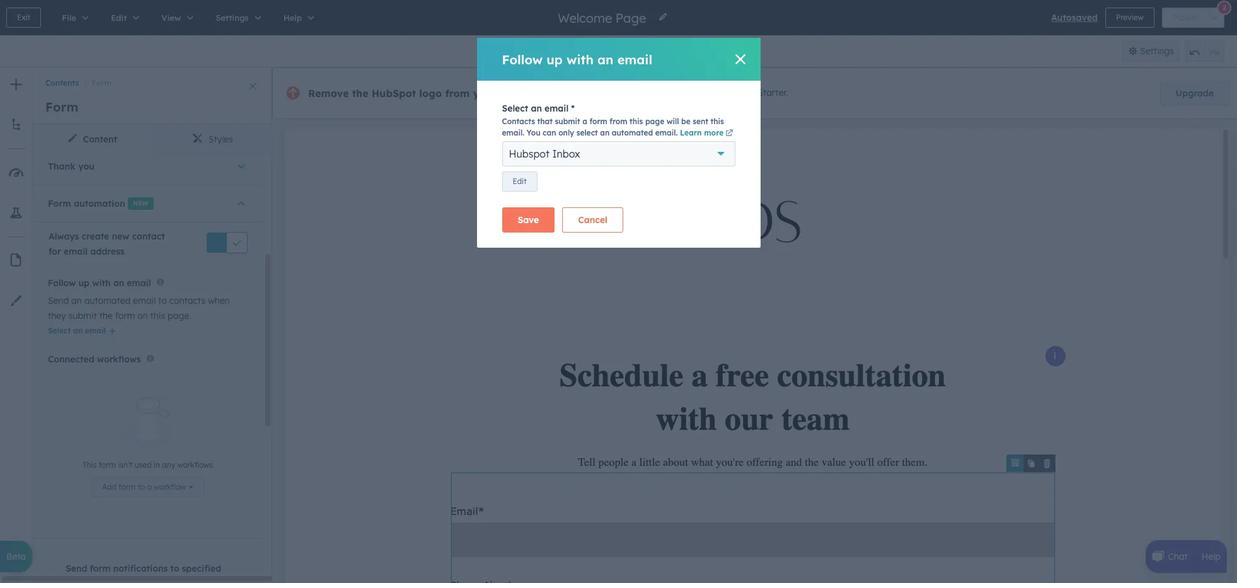 Task type: locate. For each thing, give the bounding box(es) containing it.
2 horizontal spatial this
[[711, 117, 724, 126]]

select an email
[[502, 103, 569, 114], [48, 326, 106, 335]]

a for workflow
[[147, 483, 152, 492]]

send inside send an automated email to contacts when they submit the form on this page.
[[48, 295, 69, 306]]

on
[[137, 310, 148, 322]]

1 horizontal spatial follow up with an email
[[502, 51, 653, 67]]

email. down contacts
[[502, 128, 525, 137]]

0 vertical spatial follow
[[502, 51, 543, 67]]

suite
[[735, 87, 756, 98]]

automated down page
[[612, 128, 653, 137]]

send up "they"
[[48, 295, 69, 306]]

form right add
[[119, 483, 136, 492]]

to left contacts
[[158, 295, 167, 306]]

form inside contacts that submit a form from this page will be sent this email. you can only select an automated email.
[[590, 117, 608, 126]]

1 vertical spatial select an email
[[48, 326, 106, 335]]

up down always create new contact for email address at the left top
[[78, 277, 90, 289]]

alert
[[48, 395, 248, 498]]

0 horizontal spatial group
[[591, 40, 641, 62]]

hubspot inbox
[[509, 148, 581, 160]]

form
[[92, 78, 111, 88], [45, 99, 78, 115], [48, 198, 71, 209]]

an up the unlock
[[598, 51, 614, 67]]

form for add form to a workflow
[[119, 483, 136, 492]]

1 horizontal spatial this
[[630, 117, 643, 126]]

1 horizontal spatial follow
[[502, 51, 543, 67]]

the up select an email button
[[99, 310, 113, 322]]

form up always
[[48, 198, 71, 209]]

add
[[102, 483, 116, 492]]

form inside 'send form notifications to specified email addresses instead of the for'
[[90, 563, 111, 575]]

follow up landing
[[502, 51, 543, 67]]

1 horizontal spatial automated
[[612, 128, 653, 137]]

0 vertical spatial up
[[547, 51, 563, 67]]

1 horizontal spatial workflows
[[177, 461, 213, 470]]

the
[[352, 87, 369, 100], [99, 310, 113, 322], [185, 578, 199, 583]]

form left on
[[115, 310, 135, 322]]

2 vertical spatial with
[[92, 277, 111, 289]]

contents
[[45, 78, 79, 88]]

an
[[598, 51, 614, 67], [531, 103, 542, 114], [600, 128, 610, 137], [113, 277, 124, 289], [71, 295, 82, 306], [73, 326, 83, 335]]

addresses
[[92, 578, 136, 583]]

a up select
[[583, 117, 588, 126]]

form inside popup button
[[119, 483, 136, 492]]

select down "they"
[[48, 326, 71, 335]]

0 horizontal spatial with
[[92, 277, 111, 289]]

email up the connected workflows
[[85, 326, 106, 335]]

to up of on the left of the page
[[170, 563, 179, 575]]

0 horizontal spatial a
[[147, 483, 152, 492]]

autosaved
[[1052, 12, 1098, 23]]

email. down will
[[656, 128, 678, 137]]

automated inside contacts that submit a form from this page will be sent this email. you can only select an automated email.
[[612, 128, 653, 137]]

with up the unlock
[[567, 51, 594, 67]]

1 vertical spatial to
[[138, 483, 145, 492]]

email inside always create new contact for email address
[[64, 246, 88, 257]]

email inside select an email button
[[85, 326, 106, 335]]

0 horizontal spatial select
[[48, 326, 71, 335]]

tab panel
[[33, 0, 272, 583]]

follow inside tab panel
[[48, 277, 76, 289]]

remove the hubspot logo from your landing pages.
[[308, 87, 576, 100]]

send
[[48, 295, 69, 306], [66, 563, 87, 575]]

an up that
[[531, 103, 542, 114]]

inbox
[[553, 148, 581, 160]]

the inside send an automated email to contacts when they submit the form on this page.
[[99, 310, 113, 322]]

link opens in a new window image
[[726, 130, 733, 137]]

1 vertical spatial submit
[[68, 310, 97, 322]]

0 horizontal spatial from
[[445, 87, 470, 100]]

0 horizontal spatial submit
[[68, 310, 97, 322]]

workflows
[[97, 354, 141, 365], [177, 461, 213, 470]]

help
[[1202, 551, 1221, 562]]

1 vertical spatial up
[[78, 277, 90, 289]]

styles link
[[152, 124, 272, 154]]

email down always
[[64, 246, 88, 257]]

caret image
[[238, 197, 245, 210]]

from right logo
[[445, 87, 470, 100]]

2 horizontal spatial with
[[693, 87, 710, 98]]

follow up with an email inside tab panel
[[48, 277, 151, 289]]

follow down for
[[48, 277, 76, 289]]

0 vertical spatial follow up with an email
[[502, 51, 653, 67]]

1 vertical spatial the
[[99, 310, 113, 322]]

tab list containing content
[[33, 124, 272, 155]]

upgrade
[[1176, 88, 1214, 99]]

2 horizontal spatial the
[[352, 87, 369, 100]]

form up select
[[590, 117, 608, 126]]

1 horizontal spatial up
[[547, 51, 563, 67]]

1 vertical spatial from
[[610, 117, 628, 126]]

be
[[682, 117, 691, 126]]

from up hubspot inbox 'popup button'
[[610, 117, 628, 126]]

workflows right any
[[177, 461, 213, 470]]

0 vertical spatial select
[[502, 103, 529, 114]]

in
[[154, 461, 160, 470]]

with down the address
[[92, 277, 111, 289]]

isn't
[[118, 461, 133, 470]]

up up pages.
[[547, 51, 563, 67]]

1 vertical spatial a
[[147, 483, 152, 492]]

1 vertical spatial automated
[[84, 295, 131, 306]]

select up contacts
[[502, 103, 529, 114]]

0 vertical spatial with
[[567, 51, 594, 67]]

0 vertical spatial from
[[445, 87, 470, 100]]

form down the contents
[[45, 99, 78, 115]]

group down publish group
[[1185, 40, 1225, 62]]

1 vertical spatial with
[[693, 87, 710, 98]]

publish button
[[1163, 8, 1209, 28]]

always create new contact for email address
[[49, 231, 165, 257]]

form right this
[[99, 461, 116, 470]]

None field
[[557, 9, 651, 26]]

submit
[[555, 117, 581, 126], [68, 310, 97, 322]]

this right on
[[150, 310, 165, 322]]

with
[[567, 51, 594, 67], [693, 87, 710, 98], [92, 277, 111, 289]]

this
[[630, 117, 643, 126], [711, 117, 724, 126], [150, 310, 165, 322]]

2 horizontal spatial to
[[170, 563, 179, 575]]

beta button
[[0, 541, 32, 573]]

settings
[[1141, 45, 1175, 57]]

send inside 'send form notifications to specified email addresses instead of the for'
[[66, 563, 87, 575]]

contents button
[[45, 78, 79, 88]]

specified
[[182, 563, 221, 575]]

send right beta button
[[66, 563, 87, 575]]

send for send an automated email to contacts when they submit the form on this page.
[[48, 295, 69, 306]]

with left the crm
[[693, 87, 710, 98]]

automated up select an email button
[[84, 295, 131, 306]]

0 horizontal spatial email.
[[502, 128, 525, 137]]

an inside button
[[73, 326, 83, 335]]

1 vertical spatial send
[[66, 563, 87, 575]]

follow
[[502, 51, 543, 67], [48, 277, 76, 289]]

1 vertical spatial form
[[45, 99, 78, 115]]

a left the workflow
[[147, 483, 152, 492]]

1 horizontal spatial select
[[502, 103, 529, 114]]

form inside send an automated email to contacts when they submit the form on this page.
[[115, 310, 135, 322]]

submit up select an email button
[[68, 310, 97, 322]]

form up addresses
[[90, 563, 111, 575]]

page.
[[168, 310, 191, 322]]

0 horizontal spatial select an email
[[48, 326, 106, 335]]

automated
[[612, 128, 653, 137], [84, 295, 131, 306]]

1 horizontal spatial a
[[583, 117, 588, 126]]

a for form
[[583, 117, 588, 126]]

form
[[590, 117, 608, 126], [115, 310, 135, 322], [99, 461, 116, 470], [119, 483, 136, 492], [90, 563, 111, 575]]

group
[[591, 40, 641, 62], [1185, 40, 1225, 62]]

1 horizontal spatial submit
[[555, 117, 581, 126]]

select an email inside follow up with an email dialog
[[502, 103, 569, 114]]

form right contents button
[[92, 78, 111, 88]]

this up more
[[711, 117, 724, 126]]

landing
[[500, 87, 539, 100]]

this left page
[[630, 117, 643, 126]]

the right of on the left of the page
[[185, 578, 199, 583]]

a inside popup button
[[147, 483, 152, 492]]

1 horizontal spatial the
[[185, 578, 199, 583]]

workflows down select an email button
[[97, 354, 141, 365]]

2 vertical spatial the
[[185, 578, 199, 583]]

email left addresses
[[66, 578, 90, 583]]

tab list
[[33, 124, 272, 155]]

pages.
[[542, 87, 576, 100]]

to
[[158, 295, 167, 306], [138, 483, 145, 492], [170, 563, 179, 575]]

0 horizontal spatial follow
[[48, 277, 76, 289]]

an inside contacts that submit a form from this page will be sent this email. you can only select an automated email.
[[600, 128, 610, 137]]

1 vertical spatial follow
[[48, 277, 76, 289]]

email up on
[[133, 295, 156, 306]]

1 horizontal spatial to
[[158, 295, 167, 306]]

an right select
[[600, 128, 610, 137]]

1 horizontal spatial email.
[[656, 128, 678, 137]]

0 vertical spatial form
[[92, 78, 111, 88]]

automated inside send an automated email to contacts when they submit the form on this page.
[[84, 295, 131, 306]]

logo
[[420, 87, 442, 100]]

email.
[[502, 128, 525, 137], [656, 128, 678, 137]]

connected workflows
[[48, 354, 141, 365]]

select an email up that
[[502, 103, 569, 114]]

1 vertical spatial select
[[48, 326, 71, 335]]

submit inside send an automated email to contacts when they submit the form on this page.
[[68, 310, 97, 322]]

upgrade link
[[1161, 81, 1230, 106]]

notifications
[[113, 563, 168, 575]]

a
[[583, 117, 588, 126], [147, 483, 152, 492]]

1 group from the left
[[591, 40, 641, 62]]

group up the unlock
[[591, 40, 641, 62]]

0 vertical spatial to
[[158, 295, 167, 306]]

a inside contacts that submit a form from this page will be sent this email. you can only select an automated email.
[[583, 117, 588, 126]]

0 vertical spatial a
[[583, 117, 588, 126]]

1 vertical spatial workflows
[[177, 461, 213, 470]]

follow up with an email up pages.
[[502, 51, 653, 67]]

select an email down "they"
[[48, 326, 106, 335]]

email
[[618, 51, 653, 67], [545, 103, 569, 114], [64, 246, 88, 257], [127, 277, 151, 289], [133, 295, 156, 306], [85, 326, 106, 335], [66, 578, 90, 583]]

form inside tab panel
[[48, 198, 71, 209]]

select
[[502, 103, 529, 114], [48, 326, 71, 335]]

0 vertical spatial submit
[[555, 117, 581, 126]]

0 vertical spatial send
[[48, 295, 69, 306]]

edit
[[513, 177, 527, 186]]

to down used
[[138, 483, 145, 492]]

add form to a workflow
[[102, 483, 186, 492]]

that
[[538, 117, 553, 126]]

your
[[473, 87, 497, 100]]

alert containing this form isn't used in any workflows
[[48, 395, 248, 498]]

premium
[[617, 87, 654, 98]]

up
[[547, 51, 563, 67], [78, 277, 90, 289]]

0 vertical spatial select an email
[[502, 103, 569, 114]]

1 horizontal spatial from
[[610, 117, 628, 126]]

0 vertical spatial automated
[[612, 128, 653, 137]]

0 horizontal spatial workflows
[[97, 354, 141, 365]]

1 horizontal spatial with
[[567, 51, 594, 67]]

form button
[[79, 78, 111, 88]]

close image
[[736, 54, 746, 64]]

of
[[173, 578, 182, 583]]

0 horizontal spatial automated
[[84, 295, 131, 306]]

0 horizontal spatial follow up with an email
[[48, 277, 151, 289]]

2 email. from the left
[[656, 128, 678, 137]]

2 vertical spatial form
[[48, 198, 71, 209]]

select an email inside button
[[48, 326, 106, 335]]

0 horizontal spatial to
[[138, 483, 145, 492]]

the inside 'send form notifications to specified email addresses instead of the for'
[[185, 578, 199, 583]]

cancel button
[[563, 207, 624, 233]]

0 horizontal spatial the
[[99, 310, 113, 322]]

follow up with an email dialog
[[477, 38, 761, 248]]

1 horizontal spatial select an email
[[502, 103, 569, 114]]

form automation
[[48, 198, 125, 209]]

0 horizontal spatial up
[[78, 277, 90, 289]]

more
[[704, 128, 724, 137]]

an up select an email button
[[71, 295, 82, 306]]

0 horizontal spatial this
[[150, 310, 165, 322]]

exit link
[[6, 8, 41, 28]]

the right remove in the left of the page
[[352, 87, 369, 100]]

used
[[135, 461, 152, 470]]

1 vertical spatial follow up with an email
[[48, 277, 151, 289]]

2 vertical spatial to
[[170, 563, 179, 575]]

1 horizontal spatial group
[[1185, 40, 1225, 62]]

follow up with an email down the address
[[48, 277, 151, 289]]

page
[[646, 117, 665, 126]]

navigation
[[33, 67, 272, 90]]

follow up with an email
[[502, 51, 653, 67], [48, 277, 151, 289]]

exit
[[17, 13, 30, 22]]

form for this form isn't used in any workflows
[[99, 461, 116, 470]]

an up connected at the left bottom of the page
[[73, 326, 83, 335]]

submit up only
[[555, 117, 581, 126]]



Task type: vqa. For each thing, say whether or not it's contained in the screenshot.
the associated with Send an automated email to contacts when they submit the form on this page.
yes



Task type: describe. For each thing, give the bounding box(es) containing it.
they
[[48, 310, 66, 322]]

learn
[[680, 128, 702, 137]]

send form notifications to specified email addresses instead of the for
[[66, 563, 222, 583]]

autosaved button
[[1052, 10, 1098, 25]]

for
[[49, 246, 61, 257]]

tab panel containing form automation
[[33, 0, 272, 583]]

content link
[[33, 124, 152, 154]]

this
[[83, 461, 97, 470]]

select inside select an email button
[[48, 326, 71, 335]]

any
[[162, 461, 175, 470]]

close image
[[249, 83, 257, 90]]

unlock premium features with crm suite starter.
[[586, 87, 788, 98]]

1 email. from the left
[[502, 128, 525, 137]]

connected
[[48, 354, 94, 365]]

2 group from the left
[[1185, 40, 1225, 62]]

0 vertical spatial the
[[352, 87, 369, 100]]

follow up with an email element
[[48, 293, 248, 339]]

follow up with an email inside follow up with an email dialog
[[502, 51, 653, 67]]

edit button
[[502, 172, 538, 192]]

form for send form notifications to specified email addresses instead of the for
[[90, 563, 111, 575]]

email down pages.
[[545, 103, 569, 114]]

sent
[[693, 117, 709, 126]]

email inside send an automated email to contacts when they submit the form on this page.
[[133, 295, 156, 306]]

when
[[208, 295, 230, 306]]

contacts that submit a form from this page will be sent this email. you can only select an automated email.
[[502, 117, 724, 137]]

an up send an automated email to contacts when they submit the form on this page.
[[113, 277, 124, 289]]

new
[[133, 199, 149, 207]]

address
[[90, 246, 125, 257]]

0 vertical spatial workflows
[[97, 354, 141, 365]]

preview button
[[1106, 8, 1155, 28]]

cancel
[[578, 214, 608, 226]]

this inside send an automated email to contacts when they submit the form on this page.
[[150, 310, 165, 322]]

publish group
[[1163, 8, 1225, 28]]

save
[[518, 214, 539, 226]]

learn more
[[680, 128, 724, 137]]

preview
[[1117, 13, 1144, 22]]

up inside dialog
[[547, 51, 563, 67]]

hubspot inbox button
[[502, 141, 736, 166]]

send an automated email to contacts when they submit the form on this page.
[[48, 295, 230, 322]]

beta
[[6, 551, 26, 562]]

hubspot
[[509, 148, 550, 160]]

workflows inside alert
[[177, 461, 213, 470]]

crm
[[713, 87, 732, 98]]

contacts
[[169, 295, 205, 306]]

form inside navigation
[[92, 78, 111, 88]]

follow inside dialog
[[502, 51, 543, 67]]

starter.
[[758, 87, 788, 98]]

2
[[1223, 3, 1227, 12]]

can
[[543, 128, 557, 137]]

with inside tab panel
[[92, 277, 111, 289]]

instead
[[139, 578, 171, 583]]

publish
[[1173, 13, 1199, 22]]

remove
[[308, 87, 349, 100]]

learn more link
[[680, 128, 735, 137]]

select
[[577, 128, 598, 137]]

with inside dialog
[[567, 51, 594, 67]]

will
[[667, 117, 679, 126]]

automation
[[74, 198, 125, 209]]

unlock
[[586, 87, 614, 98]]

hubspot
[[372, 87, 416, 100]]

you
[[527, 128, 541, 137]]

new
[[112, 231, 130, 242]]

to inside popup button
[[138, 483, 145, 492]]

the for send form notifications to specified email addresses instead of the for
[[185, 578, 199, 583]]

email up the premium
[[618, 51, 653, 67]]

workflow
[[154, 483, 186, 492]]

from inside contacts that submit a form from this page will be sent this email. you can only select an automated email.
[[610, 117, 628, 126]]

select inside follow up with an email dialog
[[502, 103, 529, 114]]

always
[[49, 231, 79, 242]]

only
[[559, 128, 574, 137]]

navigation containing contents
[[33, 67, 272, 90]]

add form to a workflow button
[[91, 478, 204, 498]]

create
[[82, 231, 109, 242]]

send for send form notifications to specified email addresses instead of the for
[[66, 563, 87, 575]]

chat
[[1169, 551, 1188, 562]]

alert inside tab panel
[[48, 395, 248, 498]]

settings button
[[1123, 40, 1180, 62]]

email inside 'send form notifications to specified email addresses instead of the for'
[[66, 578, 90, 583]]

the for send an automated email to contacts when they submit the form on this page.
[[99, 310, 113, 322]]

to inside send an automated email to contacts when they submit the form on this page.
[[158, 295, 167, 306]]

select an email button
[[48, 323, 120, 339]]

submit inside contacts that submit a form from this page will be sent this email. you can only select an automated email.
[[555, 117, 581, 126]]

up inside tab panel
[[78, 277, 90, 289]]

an inside send an automated email to contacts when they submit the form on this page.
[[71, 295, 82, 306]]

email up send an automated email to contacts when they submit the form on this page.
[[127, 277, 151, 289]]

save button
[[502, 207, 555, 233]]

this form isn't used in any workflows
[[83, 461, 213, 470]]

to inside 'send form notifications to specified email addresses instead of the for'
[[170, 563, 179, 575]]

content
[[83, 134, 117, 145]]

contact
[[132, 231, 165, 242]]

features
[[656, 87, 691, 98]]

link opens in a new window image
[[726, 130, 733, 137]]

styles
[[209, 134, 233, 145]]

contacts
[[502, 117, 535, 126]]



